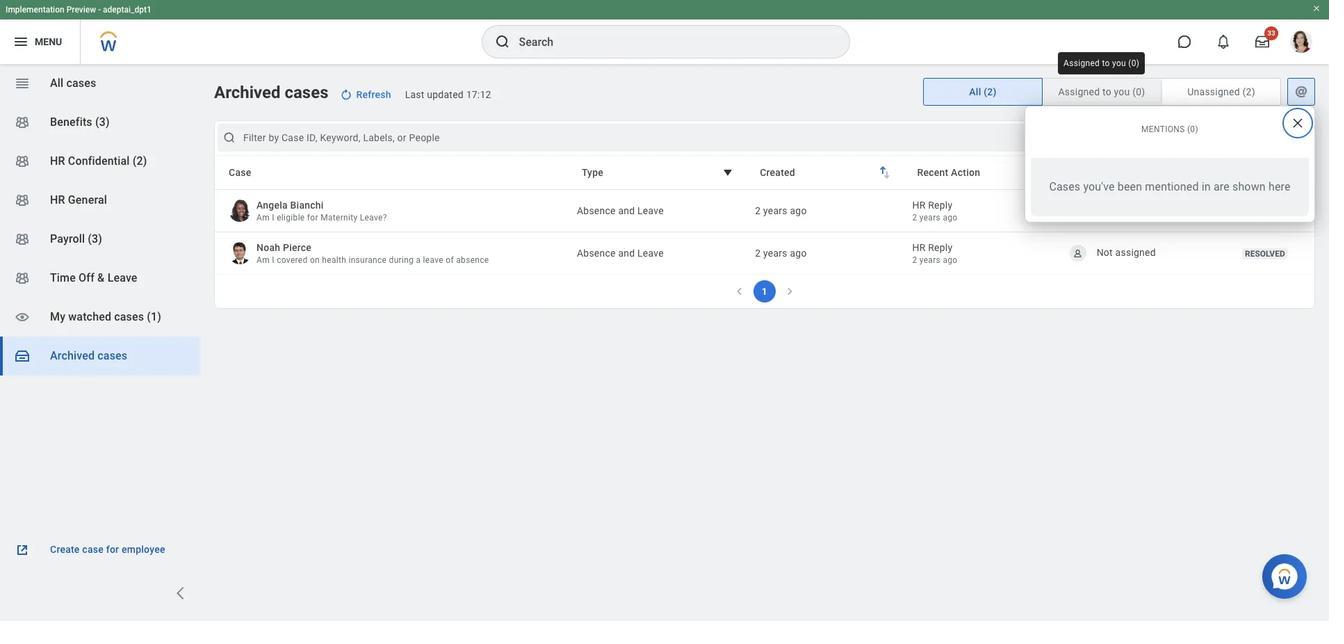 Task type: locate. For each thing, give the bounding box(es) containing it.
0 vertical spatial (0)
[[1129, 58, 1140, 68]]

assigned to you (0) up assigned to you (0) button
[[1064, 58, 1140, 68]]

0 vertical spatial reply
[[929, 200, 953, 211]]

resolved for pierce
[[1246, 249, 1286, 259]]

1 2 years ago from the top
[[755, 205, 807, 216]]

2 vertical spatial leave
[[108, 271, 137, 284]]

0 vertical spatial archived cases
[[214, 83, 329, 102]]

am down the angela
[[257, 213, 270, 223]]

0 vertical spatial hr reply 2 years ago
[[913, 200, 958, 223]]

assigned to you (0) inside tooltip
[[1064, 58, 1140, 68]]

0 vertical spatial to
[[1103, 58, 1110, 68]]

1 vertical spatial absence and leave
[[577, 248, 664, 259]]

all (2) tab panel
[[214, 120, 1316, 309]]

0 vertical spatial absence and leave
[[577, 205, 664, 216]]

contact card matrix manager image inside hr confidential (2) link
[[14, 153, 31, 170]]

all for all cases
[[50, 76, 64, 90]]

1 vertical spatial you
[[1114, 86, 1130, 97]]

(0) inside button
[[1133, 86, 1146, 97]]

list
[[0, 64, 200, 376]]

noah pierce am i covered on health insurance during a leave of absence
[[257, 242, 489, 265]]

1 vertical spatial (0)
[[1133, 86, 1146, 97]]

you for assigned to you (0) button
[[1114, 86, 1130, 97]]

assigned for "assigned to you (0)" tooltip
[[1064, 58, 1100, 68]]

confidential
[[68, 154, 130, 168]]

and
[[619, 205, 635, 216], [619, 248, 635, 259]]

grid view image
[[14, 75, 31, 92]]

filter by case id, keyword, labels, or people. type label: to find cases with specific labels applied element
[[218, 124, 1251, 152]]

1 vertical spatial archived cases
[[50, 349, 127, 362]]

absence for pierce
[[577, 248, 616, 259]]

am inside noah pierce am i covered on health insurance during a leave of absence
[[257, 255, 270, 265]]

i down the angela
[[272, 213, 275, 223]]

resolved
[[1246, 207, 1286, 216], [1246, 249, 1286, 259]]

2 to from the top
[[1103, 86, 1112, 97]]

i down 'noah'
[[272, 255, 275, 265]]

(3) right benefits
[[95, 115, 110, 129]]

2 years ago for angela bianchi
[[755, 205, 807, 216]]

for
[[307, 213, 318, 223], [106, 544, 119, 555]]

1 vertical spatial cases
[[1050, 180, 1081, 193]]

1 vertical spatial archived
[[50, 349, 95, 362]]

2 caret down image from the left
[[1207, 164, 1224, 181]]

of
[[446, 255, 454, 265]]

recent
[[918, 167, 949, 178]]

contact card matrix manager image inside time off & leave link
[[14, 270, 31, 287]]

2 years ago down created
[[755, 205, 807, 216]]

caret down image inside recent action button
[[1035, 164, 1051, 181]]

1 vertical spatial (3)
[[88, 232, 102, 245]]

to inside tooltip
[[1103, 58, 1110, 68]]

to
[[1103, 58, 1110, 68], [1103, 86, 1112, 97]]

caret down image
[[720, 164, 737, 181]]

2 hr reply 2 years ago from the top
[[913, 242, 958, 265]]

assigned to you (0) down "assigned to you (0)" tooltip
[[1059, 86, 1146, 97]]

cases you've been mentioned in are shown here
[[1050, 180, 1291, 193]]

caret down image left the shown
[[1207, 164, 1224, 181]]

am down 'noah'
[[257, 255, 270, 265]]

2 absence from the top
[[577, 248, 616, 259]]

0 horizontal spatial caret down image
[[1035, 164, 1051, 181]]

tab list containing all (2)
[[924, 78, 1316, 106]]

ago
[[790, 205, 807, 216], [943, 213, 958, 223], [790, 248, 807, 259], [943, 255, 958, 265]]

search image inside "menu" banner
[[494, 33, 511, 50]]

1 vertical spatial and
[[619, 248, 635, 259]]

1 horizontal spatial archived cases
[[214, 83, 329, 102]]

2 vertical spatial (0)
[[1188, 124, 1199, 134]]

0 horizontal spatial search image
[[223, 131, 236, 145]]

leave for pierce
[[638, 248, 664, 259]]

implementation
[[6, 5, 64, 15]]

1 vertical spatial leave
[[638, 248, 664, 259]]

covered
[[277, 255, 308, 265]]

2 contact card matrix manager image from the top
[[14, 153, 31, 170]]

0 horizontal spatial cases
[[1050, 180, 1081, 193]]

0 horizontal spatial all
[[50, 76, 64, 90]]

reply for noah pierce
[[929, 242, 953, 253]]

0 horizontal spatial (2)
[[133, 154, 147, 168]]

4 contact card matrix manager image from the top
[[14, 270, 31, 287]]

1 vertical spatial am
[[257, 255, 270, 265]]

1 caret down image from the left
[[1035, 164, 1051, 181]]

2 absence and leave from the top
[[577, 248, 664, 259]]

leave
[[638, 205, 664, 216], [638, 248, 664, 259], [108, 271, 137, 284]]

2 am from the top
[[257, 255, 270, 265]]

case
[[229, 167, 251, 178]]

i
[[272, 213, 275, 223], [272, 255, 275, 265]]

create case for employee link
[[14, 542, 186, 558]]

contact card matrix manager image
[[14, 114, 31, 131], [14, 153, 31, 170], [14, 192, 31, 209], [14, 270, 31, 287]]

1 absence and leave from the top
[[577, 205, 664, 216]]

2
[[1267, 132, 1272, 144], [755, 205, 761, 216], [913, 213, 918, 223], [755, 248, 761, 259], [913, 255, 918, 265]]

(3)
[[95, 115, 110, 129], [88, 232, 102, 245]]

am
[[257, 213, 270, 223], [257, 255, 270, 265]]

user image
[[1073, 248, 1084, 258]]

am i covered on health insurance during a leave of absence button
[[257, 255, 489, 266]]

3 contact card matrix manager image from the top
[[14, 192, 31, 209]]

(0) inside tooltip
[[1129, 58, 1140, 68]]

(0)
[[1129, 58, 1140, 68], [1133, 86, 1146, 97], [1188, 124, 1199, 134]]

1 vertical spatial resolved
[[1246, 249, 1286, 259]]

at tag mention image
[[1293, 83, 1310, 100]]

assigned to button
[[1066, 159, 1233, 186]]

not
[[1097, 247, 1113, 258]]

1 vertical spatial to
[[1103, 86, 1112, 97]]

unassigned (2)
[[1188, 86, 1256, 97]]

2 and from the top
[[619, 248, 635, 259]]

to for assigned to you (0) button
[[1103, 86, 1112, 97]]

you
[[1113, 58, 1127, 68], [1114, 86, 1130, 97]]

recent action
[[918, 167, 981, 178]]

assigned up assigned to you (0) button
[[1064, 58, 1100, 68]]

cases
[[66, 76, 96, 90], [285, 83, 329, 102], [114, 310, 144, 323], [98, 349, 127, 362]]

time off & leave link
[[0, 259, 200, 298]]

i inside noah pierce am i covered on health insurance during a leave of absence
[[272, 255, 275, 265]]

(0) for "assigned to you (0)" tooltip
[[1129, 58, 1140, 68]]

2 cases
[[1267, 132, 1302, 144]]

cases up benefits (3)
[[66, 76, 96, 90]]

1 and from the top
[[619, 205, 635, 216]]

1 horizontal spatial caret down image
[[1207, 164, 1224, 181]]

assigned to you (0) inside button
[[1059, 86, 1146, 97]]

assigned up you've
[[1075, 167, 1117, 178]]

caret down image left you've
[[1035, 164, 1051, 181]]

33
[[1268, 29, 1276, 37]]

assigned for assigned to you (0) button
[[1059, 86, 1100, 97]]

0 horizontal spatial archived
[[50, 349, 95, 362]]

justify image
[[13, 33, 29, 50]]

caret down image
[[1035, 164, 1051, 181], [1207, 164, 1224, 181]]

i inside angela bianchi am i eligible for maternity leave?
[[272, 213, 275, 223]]

unassigned
[[1188, 86, 1241, 97]]

0 vertical spatial you
[[1113, 58, 1127, 68]]

2 resolved from the top
[[1246, 249, 1286, 259]]

for right case
[[106, 544, 119, 555]]

1 am from the top
[[257, 213, 270, 223]]

payroll (3) link
[[0, 220, 200, 259]]

noah
[[257, 242, 280, 253]]

1 contact card matrix manager image from the top
[[14, 114, 31, 131]]

0 vertical spatial cases
[[1275, 132, 1302, 144]]

-
[[98, 5, 101, 15]]

0 vertical spatial assigned
[[1064, 58, 1100, 68]]

0 vertical spatial resolved
[[1246, 207, 1286, 216]]

notifications large image
[[1217, 35, 1231, 49]]

to inside button
[[1103, 86, 1112, 97]]

search image inside filter by case id, keyword, labels, or people. type label: to find cases with specific labels applied element
[[223, 131, 236, 145]]

tab list
[[924, 78, 1316, 106]]

33 button
[[1248, 26, 1279, 57]]

chevron left small image
[[733, 284, 747, 298]]

1 vertical spatial hr reply 2 years ago
[[913, 242, 958, 265]]

to for "assigned to you (0)" tooltip
[[1103, 58, 1110, 68]]

1 vertical spatial assigned
[[1059, 86, 1100, 97]]

1 horizontal spatial for
[[307, 213, 318, 223]]

(3) for benefits (3)
[[95, 115, 110, 129]]

1 vertical spatial i
[[272, 255, 275, 265]]

hr reply 2 years ago for angela bianchi
[[913, 200, 958, 223]]

1 vertical spatial reply
[[929, 242, 953, 253]]

assigned to you (0)
[[1064, 58, 1140, 68], [1059, 86, 1146, 97]]

(3) right the payroll
[[88, 232, 102, 245]]

0 vertical spatial absence
[[577, 205, 616, 216]]

search image
[[494, 33, 511, 50], [223, 131, 236, 145]]

0 horizontal spatial archived cases
[[50, 349, 127, 362]]

1 button
[[754, 280, 776, 303]]

reset image
[[340, 88, 354, 102]]

1 vertical spatial assigned to you (0)
[[1059, 86, 1146, 97]]

1 vertical spatial for
[[106, 544, 119, 555]]

you inside tooltip
[[1113, 58, 1127, 68]]

am for noah pierce
[[257, 255, 270, 265]]

absence
[[456, 255, 489, 265]]

caret down image inside assigned to button
[[1207, 164, 1224, 181]]

1 absence from the top
[[577, 205, 616, 216]]

on
[[310, 255, 320, 265]]

last
[[405, 89, 425, 100]]

0 vertical spatial assigned to you (0)
[[1064, 58, 1140, 68]]

1 hr reply 2 years ago from the top
[[913, 200, 958, 223]]

you down "assigned to you (0)" tooltip
[[1114, 86, 1130, 97]]

1 horizontal spatial archived
[[214, 83, 281, 102]]

you for "assigned to you (0)" tooltip
[[1113, 58, 1127, 68]]

assigned to you (0) for assigned to you (0) button
[[1059, 86, 1146, 97]]

assigned inside all (2) tab panel
[[1075, 167, 1117, 178]]

1 horizontal spatial search image
[[494, 33, 511, 50]]

bianchi
[[290, 200, 324, 211]]

cases left you've
[[1050, 180, 1081, 193]]

(0) for assigned to you (0) button
[[1133, 86, 1146, 97]]

contact card matrix manager image for benefits (3)
[[14, 114, 31, 131]]

contact card matrix manager image
[[14, 231, 31, 248]]

to up assigned to you (0) button
[[1103, 58, 1110, 68]]

hr confidential (2) link
[[0, 142, 200, 181]]

menu banner
[[0, 0, 1330, 64]]

1 reply from the top
[[929, 200, 953, 211]]

0 vertical spatial and
[[619, 205, 635, 216]]

(2) inside button
[[984, 86, 997, 97]]

2 reply from the top
[[929, 242, 953, 253]]

reply
[[929, 200, 953, 211], [929, 242, 953, 253]]

mentions (0) dialog
[[1025, 106, 1316, 223]]

close environment banner image
[[1313, 4, 1321, 13]]

1 to from the top
[[1103, 58, 1110, 68]]

archived inside "list"
[[50, 349, 95, 362]]

search image for search workday search box
[[494, 33, 511, 50]]

(0) inside "dialog"
[[1188, 124, 1199, 134]]

1 resolved from the top
[[1246, 207, 1286, 216]]

off
[[79, 271, 95, 284]]

0 vertical spatial 2 years ago
[[755, 205, 807, 216]]

mentions
[[1142, 124, 1185, 134]]

assigned to
[[1075, 167, 1130, 178]]

absence and leave for noah pierce
[[577, 248, 664, 259]]

cases down the 'x' image
[[1275, 132, 1302, 144]]

0 horizontal spatial for
[[106, 544, 119, 555]]

1 horizontal spatial cases
[[1275, 132, 1302, 144]]

to down "assigned to you (0)" tooltip
[[1103, 86, 1112, 97]]

(2) inside button
[[1243, 86, 1256, 97]]

assigned down "assigned to you (0)" tooltip
[[1059, 86, 1100, 97]]

assigned inside tooltip
[[1064, 58, 1100, 68]]

assigned
[[1116, 247, 1156, 258]]

1 i from the top
[[272, 213, 275, 223]]

you inside button
[[1114, 86, 1130, 97]]

1 vertical spatial absence
[[577, 248, 616, 259]]

hr
[[50, 154, 65, 168], [50, 193, 65, 207], [913, 200, 926, 211], [913, 242, 926, 253]]

am inside angela bianchi am i eligible for maternity leave?
[[257, 213, 270, 223]]

2 horizontal spatial (2)
[[1243, 86, 1256, 97]]

mentioned
[[1146, 180, 1199, 193]]

all inside button
[[970, 86, 982, 97]]

last updated 17:12
[[405, 89, 491, 100]]

(0) up mentions
[[1133, 86, 1146, 97]]

cases left reset icon
[[285, 83, 329, 102]]

2 2 years ago from the top
[[755, 248, 807, 259]]

cases
[[1275, 132, 1302, 144], [1050, 180, 1081, 193]]

2 i from the top
[[272, 255, 275, 265]]

chevron right image
[[172, 585, 189, 602]]

0 vertical spatial leave
[[638, 205, 664, 216]]

reply for angela bianchi
[[929, 200, 953, 211]]

0 vertical spatial i
[[272, 213, 275, 223]]

inbox image
[[14, 348, 31, 364]]

0 vertical spatial (3)
[[95, 115, 110, 129]]

created button
[[751, 159, 903, 186]]

contact card matrix manager image inside benefits (3) link
[[14, 114, 31, 131]]

eligible
[[277, 213, 305, 223]]

(0) right mentions
[[1188, 124, 1199, 134]]

2 years ago up chevron right small image
[[755, 248, 807, 259]]

for inside angela bianchi am i eligible for maternity leave?
[[307, 213, 318, 223]]

been
[[1118, 180, 1143, 193]]

1 vertical spatial 2 years ago
[[755, 248, 807, 259]]

0 vertical spatial for
[[307, 213, 318, 223]]

and for noah pierce
[[619, 248, 635, 259]]

0 vertical spatial am
[[257, 213, 270, 223]]

you up assigned to you (0) button
[[1113, 58, 1127, 68]]

are
[[1214, 180, 1230, 193]]

refresh button
[[334, 83, 400, 106]]

1 horizontal spatial all
[[970, 86, 982, 97]]

1 horizontal spatial (2)
[[984, 86, 997, 97]]

for down bianchi
[[307, 213, 318, 223]]

0 vertical spatial search image
[[494, 33, 511, 50]]

&
[[97, 271, 105, 284]]

all inside "list"
[[50, 76, 64, 90]]

2 vertical spatial assigned
[[1075, 167, 1117, 178]]

archived
[[214, 83, 281, 102], [50, 349, 95, 362]]

years
[[764, 205, 788, 216], [920, 213, 941, 223], [764, 248, 788, 259], [920, 255, 941, 265]]

cases down my watched cases (1)
[[98, 349, 127, 362]]

preview
[[67, 5, 96, 15]]

contact card matrix manager image inside hr general link
[[14, 192, 31, 209]]

(0) up assigned to you (0) button
[[1129, 58, 1140, 68]]

assigned to you (0) tooltip
[[1054, 48, 1150, 79]]

1 vertical spatial search image
[[223, 131, 236, 145]]



Task type: vqa. For each thing, say whether or not it's contained in the screenshot.
Payroll (3)'s (3)
yes



Task type: describe. For each thing, give the bounding box(es) containing it.
benefits
[[50, 115, 92, 129]]

leave inside time off & leave link
[[108, 271, 137, 284]]

archived cases link
[[0, 337, 200, 376]]

type button
[[573, 159, 746, 186]]

(2) for unassigned (2)
[[1243, 86, 1256, 97]]

time off & leave
[[50, 271, 137, 284]]

Filter by Case ID, Keyword, Labels, or People text field
[[243, 131, 1230, 145]]

created
[[760, 167, 796, 178]]

contact card matrix manager image for time off & leave
[[14, 270, 31, 287]]

menu
[[35, 36, 62, 47]]

cases left (1)
[[114, 310, 144, 323]]

insurance
[[349, 255, 387, 265]]

mentions (0)
[[1142, 124, 1199, 134]]

during
[[389, 255, 414, 265]]

implementation preview -   adeptai_dpt1
[[6, 5, 152, 15]]

sort up image
[[875, 162, 892, 179]]

absence for bianchi
[[577, 205, 616, 216]]

and for angela bianchi
[[619, 205, 635, 216]]

ext link image
[[14, 542, 31, 558]]

employee
[[122, 544, 165, 555]]

0 vertical spatial archived
[[214, 83, 281, 102]]

assigned to you (0) for "assigned to you (0)" tooltip
[[1064, 58, 1140, 68]]

time
[[50, 271, 76, 284]]

pierce
[[283, 242, 312, 253]]

profile logan mcneil image
[[1291, 31, 1313, 56]]

assigned to you (0) button
[[1043, 79, 1161, 105]]

all (2)
[[970, 86, 997, 97]]

create case for employee
[[50, 544, 165, 555]]

my
[[50, 310, 65, 323]]

action
[[951, 167, 981, 178]]

inbox large image
[[1256, 35, 1270, 49]]

2 years ago for noah pierce
[[755, 248, 807, 259]]

general
[[68, 193, 107, 207]]

absence and leave for angela bianchi
[[577, 205, 664, 216]]

caret down image for assigned to
[[1207, 164, 1224, 181]]

sort down image
[[879, 166, 896, 183]]

leave
[[423, 255, 444, 265]]

(1)
[[147, 310, 161, 323]]

shown
[[1233, 180, 1266, 193]]

17:12
[[466, 89, 491, 100]]

all cases
[[50, 76, 96, 90]]

hr general link
[[0, 181, 200, 220]]

cases inside all (2) tab panel
[[1275, 132, 1302, 144]]

unassigned (2) button
[[1163, 79, 1281, 105]]

you've
[[1084, 180, 1115, 193]]

i for noah
[[272, 255, 275, 265]]

(3) for payroll (3)
[[88, 232, 102, 245]]

to
[[1119, 167, 1130, 178]]

my watched cases (1)
[[50, 310, 161, 323]]

hr general
[[50, 193, 107, 207]]

am i eligible for maternity leave? button
[[257, 212, 387, 223]]

list containing all cases
[[0, 64, 200, 376]]

angela bianchi am i eligible for maternity leave?
[[257, 200, 387, 223]]

i for angela
[[272, 213, 275, 223]]

create
[[50, 544, 80, 555]]

contact card matrix manager image for hr confidential (2)
[[14, 153, 31, 170]]

payroll
[[50, 232, 85, 245]]

contact card matrix manager image for hr general
[[14, 192, 31, 209]]

maternity
[[321, 213, 358, 223]]

all (2) button
[[924, 79, 1042, 105]]

hr reply 2 years ago for noah pierce
[[913, 242, 958, 265]]

a
[[416, 255, 421, 265]]

case
[[82, 544, 104, 555]]

(2) for all (2)
[[984, 86, 997, 97]]

updated
[[427, 89, 464, 100]]

(2) inside "list"
[[133, 154, 147, 168]]

angela
[[257, 200, 288, 211]]

benefits (3)
[[50, 115, 110, 129]]

health
[[322, 255, 346, 265]]

recent action button
[[909, 159, 1060, 186]]

search image for the filter by case id, keyword, labels, or people text box
[[223, 131, 236, 145]]

type
[[582, 167, 604, 178]]

cases inside mentions (0) "dialog"
[[1050, 180, 1081, 193]]

adeptai_dpt1
[[103, 5, 152, 15]]

archived cases inside archived cases link
[[50, 349, 127, 362]]

all cases link
[[0, 64, 200, 103]]

visible image
[[14, 309, 31, 325]]

benefits (3) link
[[0, 103, 200, 142]]

leave for bianchi
[[638, 205, 664, 216]]

chevron right small image
[[783, 284, 797, 298]]

all for all (2)
[[970, 86, 982, 97]]

hr confidential (2)
[[50, 154, 147, 168]]

refresh
[[356, 89, 391, 100]]

payroll (3)
[[50, 232, 102, 245]]

menu button
[[0, 19, 80, 64]]

Search Workday  search field
[[519, 26, 821, 57]]

resolved for bianchi
[[1246, 207, 1286, 216]]

caret down image for recent action
[[1035, 164, 1051, 181]]

not assigned
[[1097, 247, 1156, 258]]

my watched cases (1) link
[[0, 298, 200, 337]]

in
[[1202, 180, 1211, 193]]

watched
[[68, 310, 111, 323]]

x image
[[1291, 116, 1305, 130]]

1
[[762, 286, 768, 297]]

am for angela bianchi
[[257, 213, 270, 223]]

leave?
[[360, 213, 387, 223]]

here
[[1269, 180, 1291, 193]]



